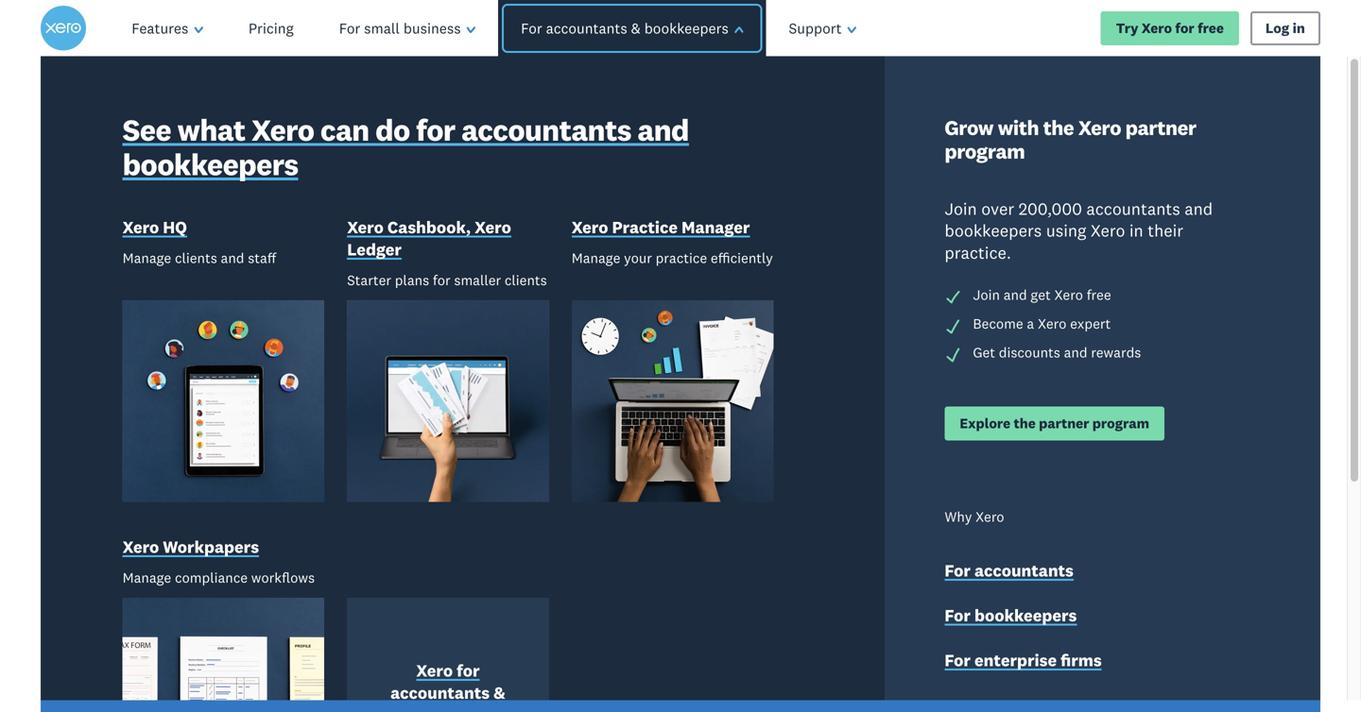 Task type: locate. For each thing, give the bounding box(es) containing it.
1 vertical spatial what
[[150, 162, 304, 247]]

50%
[[420, 514, 472, 547]]

0 vertical spatial the
[[1043, 115, 1074, 141]]

0 horizontal spatial get
[[372, 514, 413, 547]]

for accountants link
[[945, 560, 1074, 585]]

the
[[1043, 115, 1074, 141], [1014, 415, 1036, 433]]

0 horizontal spatial with
[[292, 224, 429, 309]]

accountants inside xero for accountants & bookkeepers
[[391, 683, 490, 704]]

1 vertical spatial join
[[973, 286, 1000, 304]]

included image
[[945, 318, 962, 335], [945, 347, 962, 364]]

can
[[320, 111, 369, 149], [276, 651, 299, 668]]

you
[[319, 162, 431, 247], [218, 577, 260, 609]]

0 vertical spatial with
[[998, 115, 1039, 141]]

0 vertical spatial what
[[177, 111, 245, 149]]

1 vertical spatial free
[[1087, 286, 1111, 304]]

xero
[[1142, 19, 1172, 37], [251, 111, 314, 149], [1078, 115, 1121, 141], [123, 217, 159, 238], [347, 217, 384, 238], [475, 217, 511, 238], [572, 217, 608, 238], [1091, 220, 1125, 241], [150, 285, 292, 370], [1055, 286, 1083, 304], [1038, 315, 1067, 333], [976, 509, 1004, 526], [123, 537, 159, 558], [242, 651, 272, 668], [416, 661, 453, 682]]

for bookkeepers link
[[945, 605, 1077, 630]]

do inside see what xero can do for accountants and bookkeepers
[[375, 111, 410, 149]]

0 vertical spatial free
[[1198, 19, 1224, 37]]

1 vertical spatial included image
[[945, 347, 962, 364]]

in
[[1293, 19, 1305, 37], [1130, 220, 1144, 241]]

the up the '200,000'
[[1043, 115, 1074, 141]]

manage for workpapers
[[123, 569, 171, 587]]

try xero for free
[[1116, 19, 1224, 37]]

accountants
[[546, 19, 627, 37], [461, 111, 631, 149], [1087, 198, 1180, 219], [975, 561, 1074, 582], [391, 683, 490, 704]]

log in link
[[1251, 11, 1320, 45]]

1 vertical spatial the
[[1014, 415, 1036, 433]]

program inside grow with the xero partner program
[[945, 138, 1025, 164]]

free up expert
[[1087, 286, 1111, 304]]

1 included image from the top
[[945, 318, 962, 335]]

plus
[[277, 545, 326, 578]]

manage compliance workflows
[[123, 569, 315, 587]]

0 horizontal spatial plans
[[395, 272, 429, 289]]

a xero user decorating a cake with blue icing. social proof badges surrounding the circular image. image
[[694, 57, 1320, 713]]

1 horizontal spatial clients
[[505, 272, 547, 289]]

1 vertical spatial &
[[494, 683, 506, 704]]

1 horizontal spatial do
[[375, 111, 410, 149]]

program down rewards
[[1093, 415, 1149, 433]]

1 horizontal spatial you
[[319, 162, 431, 247]]

free left log
[[1198, 19, 1224, 37]]

0 horizontal spatial you
[[218, 577, 260, 609]]

do
[[375, 111, 410, 149], [303, 651, 319, 668]]

0 horizontal spatial partner
[[1039, 415, 1089, 433]]

workpapers
[[163, 537, 259, 558]]

0 vertical spatial program
[[945, 138, 1025, 164]]

learn what xero can do
[[165, 651, 319, 668]]

accountants inside join over 200,000 accountants and bookkeepers using xero in their practice.
[[1087, 198, 1180, 219]]

for inside see what xero can do for accountants and bookkeepers
[[416, 111, 455, 149]]

xero inside xero for accountants & bookkeepers
[[416, 661, 453, 682]]

xero homepage image
[[41, 6, 86, 51]]

get inside limited time offer: get 50% off for 3 months* plus free onboarding when you purchase xero.
[[372, 514, 413, 547]]

0 vertical spatial in
[[1293, 19, 1305, 37]]

for accountants & bookkeepers button
[[493, 0, 772, 57]]

join up become
[[973, 286, 1000, 304]]

1 vertical spatial partner
[[1039, 415, 1089, 433]]

bookkeepers inside dropdown button
[[644, 19, 729, 37]]

you inside limited time offer: get 50% off for 3 months* plus free onboarding when you purchase xero.
[[218, 577, 260, 609]]

in left their
[[1130, 220, 1144, 241]]

become a xero expert
[[973, 315, 1111, 333]]

&
[[631, 19, 641, 37], [494, 683, 506, 704]]

1 horizontal spatial &
[[631, 19, 641, 37]]

purchase
[[266, 577, 372, 609]]

1 vertical spatial do
[[303, 651, 319, 668]]

1 horizontal spatial can
[[320, 111, 369, 149]]

1 vertical spatial clients
[[505, 272, 547, 289]]

free
[[1198, 19, 1224, 37], [1087, 286, 1111, 304], [333, 545, 378, 578]]

get
[[973, 344, 995, 361], [372, 514, 413, 547]]

manage
[[123, 250, 171, 267], [572, 250, 621, 267], [123, 569, 171, 587]]

1 vertical spatial can
[[276, 651, 299, 668]]

0 horizontal spatial the
[[1014, 415, 1036, 433]]

for small business button
[[316, 0, 498, 57]]

1 vertical spatial with
[[292, 224, 429, 309]]

2 included image from the top
[[945, 347, 962, 364]]

0 vertical spatial included image
[[945, 318, 962, 335]]

join left over
[[945, 198, 977, 219]]

manage down 'xero workpapers' link
[[123, 569, 171, 587]]

0 horizontal spatial can
[[276, 651, 299, 668]]

1 horizontal spatial partner
[[1126, 115, 1196, 141]]

clients right smaller
[[505, 272, 547, 289]]

0 horizontal spatial program
[[945, 138, 1025, 164]]

manage for practice
[[572, 250, 621, 267]]

join
[[945, 198, 977, 219], [973, 286, 1000, 304]]

0 horizontal spatial &
[[494, 683, 506, 704]]

what right learn
[[206, 651, 239, 668]]

do down purchase
[[303, 651, 319, 668]]

what right see
[[177, 111, 245, 149]]

xero practice manager
[[572, 217, 750, 238]]

grow
[[945, 115, 994, 141]]

what inside see what xero can do for accountants and bookkeepers
[[177, 111, 245, 149]]

in right log
[[1293, 19, 1305, 37]]

manage left your
[[572, 250, 621, 267]]

for accountants & bookkeepers
[[521, 19, 729, 37]]

for enterprise firms link
[[945, 650, 1102, 675]]

1 horizontal spatial free
[[1087, 286, 1111, 304]]

offer:
[[304, 514, 365, 547]]

clients down hq
[[175, 250, 217, 267]]

clients
[[175, 250, 217, 267], [505, 272, 547, 289]]

included image for become a xero expert
[[945, 318, 962, 335]]

all
[[431, 651, 448, 668]]

can inside see what xero can do for accountants and bookkeepers
[[320, 111, 369, 149]]

0 horizontal spatial do
[[303, 651, 319, 668]]

bookkeepers
[[644, 19, 729, 37], [123, 146, 298, 184], [945, 220, 1042, 241], [975, 606, 1077, 626], [397, 705, 499, 713]]

0 vertical spatial partner
[[1126, 115, 1196, 141]]

for small business
[[339, 19, 461, 37]]

0 horizontal spatial in
[[1130, 220, 1144, 241]]

for inside limited time offer: get 50% off for 3 months* plus free onboarding when you purchase xero.
[[515, 514, 548, 547]]

free inside 'link'
[[1198, 19, 1224, 37]]

and inside see what xero can do for accountants and bookkeepers
[[638, 111, 689, 149]]

1 vertical spatial in
[[1130, 220, 1144, 241]]

1 horizontal spatial in
[[1293, 19, 1305, 37]]

2 vertical spatial free
[[333, 545, 378, 578]]

1 horizontal spatial the
[[1043, 115, 1074, 141]]

1 vertical spatial you
[[218, 577, 260, 609]]

ledger
[[347, 239, 402, 260]]

get down become
[[973, 344, 995, 361]]

0 vertical spatial &
[[631, 19, 641, 37]]

can for learn
[[276, 651, 299, 668]]

learn what xero can do link
[[150, 643, 334, 677]]

0 vertical spatial join
[[945, 198, 977, 219]]

2 vertical spatial what
[[206, 651, 239, 668]]

what up manage clients and staff
[[150, 162, 304, 247]]

plans right all
[[451, 651, 488, 668]]

bookkeepers inside join over 200,000 accountants and bookkeepers using xero in their practice.
[[945, 220, 1042, 241]]

partner
[[1126, 115, 1196, 141], [1039, 415, 1089, 433]]

0 vertical spatial you
[[319, 162, 431, 247]]

get
[[1031, 286, 1051, 304]]

what for see
[[177, 111, 245, 149]]

0 horizontal spatial free
[[333, 545, 378, 578]]

1 vertical spatial plans
[[451, 651, 488, 668]]

manage down xero hq link
[[123, 250, 171, 267]]

1 horizontal spatial with
[[998, 115, 1039, 141]]

with inside back to what you love with xero accounting software
[[292, 224, 429, 309]]

for accountants
[[945, 561, 1074, 582]]

0 vertical spatial clients
[[175, 250, 217, 267]]

0 vertical spatial get
[[973, 344, 995, 361]]

plans right starter at the left top of page
[[395, 272, 429, 289]]

free right the plus
[[333, 545, 378, 578]]

get left 50%
[[372, 514, 413, 547]]

do left to
[[375, 111, 410, 149]]

join inside join over 200,000 accountants and bookkeepers using xero in their practice.
[[945, 198, 977, 219]]

compare
[[368, 651, 428, 668]]

in inside join over 200,000 accountants and bookkeepers using xero in their practice.
[[1130, 220, 1144, 241]]

plans inside 'link'
[[451, 651, 488, 668]]

& inside dropdown button
[[631, 19, 641, 37]]

xero inside back to what you love with xero accounting software
[[150, 285, 292, 370]]

can for see
[[320, 111, 369, 149]]

back to what you love with xero accounting software
[[150, 101, 503, 492]]

learn
[[165, 651, 203, 668]]

why xero
[[945, 509, 1004, 526]]

0 vertical spatial can
[[320, 111, 369, 149]]

the right "explore" at the bottom right of page
[[1014, 415, 1036, 433]]

1 horizontal spatial plans
[[451, 651, 488, 668]]

grow with the xero partner program
[[945, 115, 1196, 164]]

do for see
[[375, 111, 410, 149]]

join for join over 200,000 accountants and bookkeepers using xero in their practice.
[[945, 198, 977, 219]]

0 vertical spatial do
[[375, 111, 410, 149]]

limited
[[150, 514, 239, 547]]

program up over
[[945, 138, 1025, 164]]

1 vertical spatial program
[[1093, 415, 1149, 433]]

for inside 'link'
[[945, 650, 971, 671]]

hq
[[163, 217, 187, 238]]

support
[[789, 19, 842, 37]]

xero for accountants & bookkeepers
[[391, 661, 506, 713]]

2 horizontal spatial free
[[1198, 19, 1224, 37]]

1 horizontal spatial get
[[973, 344, 995, 361]]

1 vertical spatial get
[[372, 514, 413, 547]]

xero practice manager link
[[572, 217, 750, 242]]



Task type: describe. For each thing, give the bounding box(es) containing it.
0 horizontal spatial clients
[[175, 250, 217, 267]]

included image for get discounts and rewards
[[945, 347, 962, 364]]

xero hq
[[123, 217, 187, 238]]

off
[[478, 514, 509, 547]]

to
[[438, 101, 503, 186]]

manager
[[682, 217, 750, 238]]

xero workpapers
[[123, 537, 259, 558]]

xero cashbook, xero ledger link
[[347, 217, 549, 264]]

onboarding
[[384, 545, 517, 578]]

what for learn
[[206, 651, 239, 668]]

accountants inside see what xero can do for accountants and bookkeepers
[[461, 111, 631, 149]]

practice
[[612, 217, 678, 238]]

compare all plans
[[368, 651, 488, 668]]

practice
[[656, 250, 707, 267]]

for for for bookkeepers
[[945, 606, 971, 626]]

firms
[[1061, 650, 1102, 671]]

practice.
[[945, 243, 1011, 263]]

try xero for free link
[[1101, 11, 1239, 45]]

xero inside grow with the xero partner program
[[1078, 115, 1121, 141]]

join for join and get xero free
[[973, 286, 1000, 304]]

1 horizontal spatial program
[[1093, 415, 1149, 433]]

for inside 'link'
[[1175, 19, 1195, 37]]

staff
[[248, 250, 276, 267]]

see what xero can do for accountants and bookkeepers link
[[123, 111, 803, 187]]

become
[[973, 315, 1023, 333]]

love
[[150, 224, 278, 309]]

time
[[245, 514, 298, 547]]

your
[[624, 250, 652, 267]]

back
[[274, 101, 424, 186]]

200,000
[[1019, 198, 1082, 219]]

bookkeepers inside xero for accountants & bookkeepers
[[397, 705, 499, 713]]

partner inside grow with the xero partner program
[[1126, 115, 1196, 141]]

xero for accountants & bookkeepers link
[[381, 660, 515, 713]]

their
[[1148, 220, 1184, 241]]

starter plans for smaller clients
[[347, 272, 547, 289]]

manage for hq
[[123, 250, 171, 267]]

in inside log in link
[[1293, 19, 1305, 37]]

features
[[132, 19, 188, 37]]

workflows
[[251, 569, 315, 587]]

the inside grow with the xero partner program
[[1043, 115, 1074, 141]]

do for learn
[[303, 651, 319, 668]]

xero hq link
[[123, 217, 187, 242]]

0 vertical spatial plans
[[395, 272, 429, 289]]

with inside grow with the xero partner program
[[998, 115, 1039, 141]]

why
[[945, 509, 972, 526]]

accountants inside dropdown button
[[546, 19, 627, 37]]

cashbook,
[[387, 217, 471, 238]]

rewards
[[1091, 344, 1141, 361]]

for enterprise firms
[[945, 650, 1102, 671]]

join and get xero free
[[973, 286, 1111, 304]]

business
[[404, 19, 461, 37]]

see
[[123, 111, 171, 149]]

included image
[[945, 289, 962, 306]]

features button
[[109, 0, 226, 57]]

limited time offer: get 50% off for 3 months* plus free onboarding when you purchase xero.
[[150, 514, 548, 609]]

using
[[1046, 220, 1087, 241]]

smaller
[[454, 272, 501, 289]]

pricing link
[[226, 0, 316, 57]]

starter
[[347, 272, 391, 289]]

over
[[981, 198, 1014, 219]]

months*
[[170, 545, 270, 578]]

and inside join over 200,000 accountants and bookkeepers using xero in their practice.
[[1185, 198, 1213, 219]]

small
[[364, 19, 400, 37]]

get discounts and rewards
[[973, 344, 1141, 361]]

for inside xero for accountants & bookkeepers
[[457, 661, 480, 682]]

for for for accountants
[[945, 561, 971, 582]]

explore the partner program link
[[945, 407, 1165, 441]]

log in
[[1266, 19, 1305, 37]]

compliance
[[175, 569, 248, 587]]

support button
[[766, 0, 879, 57]]

3
[[150, 545, 164, 578]]

xero workpapers link
[[123, 536, 259, 561]]

you inside back to what you love with xero accounting software
[[319, 162, 431, 247]]

join over 200,000 accountants and bookkeepers using xero in their practice.
[[945, 198, 1213, 263]]

when
[[150, 577, 211, 609]]

xero.
[[379, 577, 439, 609]]

enterprise
[[975, 650, 1057, 671]]

log
[[1266, 19, 1290, 37]]

for for for enterprise firms
[[945, 650, 971, 671]]

for for for small business
[[339, 19, 360, 37]]

what inside back to what you love with xero accounting software
[[150, 162, 304, 247]]

bookkeepers inside see what xero can do for accountants and bookkeepers
[[123, 146, 298, 184]]

manage your practice efficiently
[[572, 250, 773, 267]]

explore
[[960, 415, 1011, 433]]

for for for accountants & bookkeepers
[[521, 19, 542, 37]]

free inside limited time offer: get 50% off for 3 months* plus free onboarding when you purchase xero.
[[333, 545, 378, 578]]

for bookkeepers
[[945, 606, 1077, 626]]

see what xero can do for accountants and bookkeepers
[[123, 111, 689, 184]]

discounts
[[999, 344, 1060, 361]]

pricing
[[249, 19, 294, 37]]

manage clients and staff
[[123, 250, 276, 267]]

a
[[1027, 315, 1034, 333]]

compare all plans link
[[368, 651, 488, 672]]

explore the partner program
[[960, 415, 1149, 433]]

efficiently
[[711, 250, 773, 267]]

try
[[1116, 19, 1139, 37]]

xero inside join over 200,000 accountants and bookkeepers using xero in their practice.
[[1091, 220, 1125, 241]]

xero inside see what xero can do for accountants and bookkeepers
[[251, 111, 314, 149]]

accounting
[[150, 346, 495, 431]]

& inside xero for accountants & bookkeepers
[[494, 683, 506, 704]]

expert
[[1070, 315, 1111, 333]]

software
[[150, 407, 421, 492]]

xero cashbook, xero ledger
[[347, 217, 511, 260]]



Task type: vqa. For each thing, say whether or not it's contained in the screenshot.
program within the Grow With The Xero Partner Program
yes



